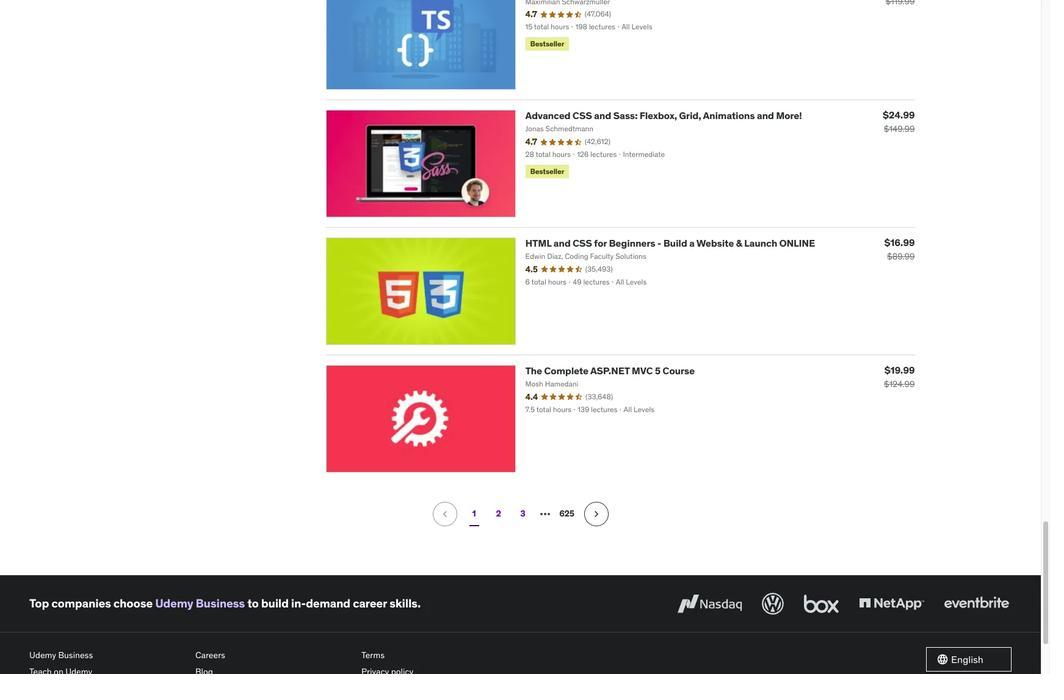 Task type: vqa. For each thing, say whether or not it's contained in the screenshot.
top Highest
no



Task type: describe. For each thing, give the bounding box(es) containing it.
625
[[560, 508, 575, 519]]

next page image
[[590, 508, 603, 520]]

animations
[[703, 110, 755, 122]]

mvc
[[632, 365, 653, 377]]

for
[[594, 237, 607, 249]]

$16.99
[[885, 236, 915, 249]]

html and css for beginners - build a website & launch online link
[[526, 237, 815, 249]]

1
[[472, 508, 476, 519]]

in-
[[291, 596, 306, 611]]

careers link
[[195, 647, 352, 664]]

ellipsis image
[[538, 507, 552, 521]]

2 horizontal spatial and
[[757, 110, 774, 122]]

nasdaq image
[[675, 590, 745, 617]]

1 horizontal spatial and
[[594, 110, 611, 122]]

the complete asp.net mvc 5 course
[[526, 365, 695, 377]]

choose
[[113, 596, 153, 611]]

$19.99 $124.99
[[884, 364, 915, 390]]

advanced css and sass: flexbox, grid, animations and more! link
[[526, 110, 802, 122]]

$16.99 $89.99
[[885, 236, 915, 262]]

launch
[[745, 237, 778, 249]]

english button
[[927, 647, 1012, 672]]

$89.99
[[887, 251, 915, 262]]

english
[[952, 653, 984, 665]]

eventbrite image
[[942, 590, 1012, 617]]

small image
[[937, 653, 949, 666]]

html
[[526, 237, 552, 249]]

1 vertical spatial udemy business link
[[29, 647, 186, 664]]

asp.net
[[591, 365, 630, 377]]

&
[[736, 237, 743, 249]]

the
[[526, 365, 542, 377]]

build
[[664, 237, 687, 249]]

volkswagen image
[[760, 590, 787, 617]]

1 horizontal spatial business
[[196, 596, 245, 611]]

$124.99
[[884, 379, 915, 390]]

flexbox,
[[640, 110, 677, 122]]

-
[[658, 237, 662, 249]]

netapp image
[[857, 590, 927, 617]]

2 css from the top
[[573, 237, 592, 249]]

previous page image
[[439, 508, 451, 520]]

advanced css and sass: flexbox, grid, animations and more!
[[526, 110, 802, 122]]

$24.99
[[883, 109, 915, 121]]

top
[[29, 596, 49, 611]]

1 vertical spatial udemy
[[29, 650, 56, 661]]

build
[[261, 596, 289, 611]]

top companies choose udemy business to build in-demand career skills.
[[29, 596, 421, 611]]

terms link
[[362, 647, 518, 664]]

the complete asp.net mvc 5 course link
[[526, 365, 695, 377]]

to
[[247, 596, 259, 611]]



Task type: locate. For each thing, give the bounding box(es) containing it.
box image
[[801, 590, 842, 617]]

udemy business
[[29, 650, 93, 661]]

grid,
[[679, 110, 701, 122]]

1 css from the top
[[573, 110, 592, 122]]

complete
[[544, 365, 589, 377]]

1 horizontal spatial udemy
[[155, 596, 193, 611]]

css
[[573, 110, 592, 122], [573, 237, 592, 249]]

0 horizontal spatial and
[[554, 237, 571, 249]]

html and css for beginners - build a website & launch online
[[526, 237, 815, 249]]

skills.
[[390, 596, 421, 611]]

a
[[690, 237, 695, 249]]

$24.99 $149.99
[[883, 109, 915, 135]]

udemy down top
[[29, 650, 56, 661]]

2 link
[[486, 502, 511, 526]]

udemy
[[155, 596, 193, 611], [29, 650, 56, 661]]

css right advanced
[[573, 110, 592, 122]]

and left sass:
[[594, 110, 611, 122]]

5
[[655, 365, 661, 377]]

course
[[663, 365, 695, 377]]

sass:
[[613, 110, 638, 122]]

1 vertical spatial css
[[573, 237, 592, 249]]

0 vertical spatial css
[[573, 110, 592, 122]]

online
[[780, 237, 815, 249]]

and left more!
[[757, 110, 774, 122]]

0 horizontal spatial business
[[58, 650, 93, 661]]

career
[[353, 596, 387, 611]]

0 vertical spatial business
[[196, 596, 245, 611]]

1 vertical spatial business
[[58, 650, 93, 661]]

1 link
[[462, 502, 486, 526]]

3
[[521, 508, 526, 519]]

0 vertical spatial udemy
[[155, 596, 193, 611]]

website
[[697, 237, 734, 249]]

0 horizontal spatial udemy
[[29, 650, 56, 661]]

terms
[[362, 650, 385, 661]]

business down companies on the bottom
[[58, 650, 93, 661]]

advanced
[[526, 110, 571, 122]]

and
[[594, 110, 611, 122], [757, 110, 774, 122], [554, 237, 571, 249]]

udemy business link
[[155, 596, 245, 611], [29, 647, 186, 664]]

0 vertical spatial udemy business link
[[155, 596, 245, 611]]

demand
[[306, 596, 351, 611]]

css left for
[[573, 237, 592, 249]]

companies
[[51, 596, 111, 611]]

2
[[496, 508, 501, 519]]

udemy right choose
[[155, 596, 193, 611]]

beginners
[[609, 237, 656, 249]]

more!
[[776, 110, 802, 122]]

business left to
[[196, 596, 245, 611]]

business
[[196, 596, 245, 611], [58, 650, 93, 661]]

udemy business link up careers
[[155, 596, 245, 611]]

and right html
[[554, 237, 571, 249]]

3 link
[[511, 502, 535, 526]]

$19.99
[[885, 364, 915, 376]]

careers
[[195, 650, 225, 661]]

$149.99
[[884, 124, 915, 135]]

udemy business link down choose
[[29, 647, 186, 664]]



